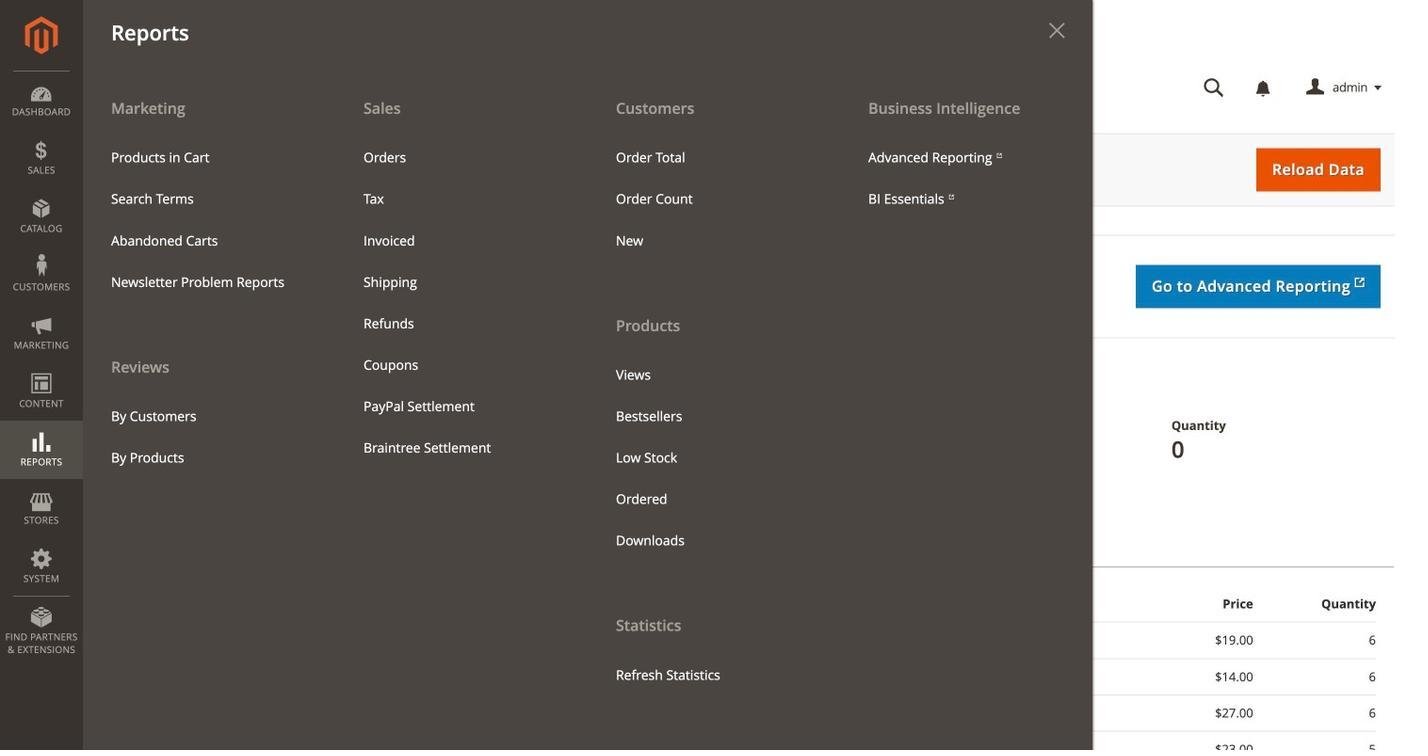 Task type: vqa. For each thing, say whether or not it's contained in the screenshot.
text field in the right top of the page
no



Task type: locate. For each thing, give the bounding box(es) containing it.
menu
[[83, 87, 1093, 751], [83, 87, 335, 479], [588, 87, 840, 697], [97, 137, 321, 303], [350, 137, 574, 469], [602, 137, 826, 262], [855, 137, 1079, 220], [602, 355, 826, 562], [97, 396, 321, 479]]

magento admin panel image
[[25, 16, 58, 55]]

menu bar
[[0, 0, 1093, 751]]



